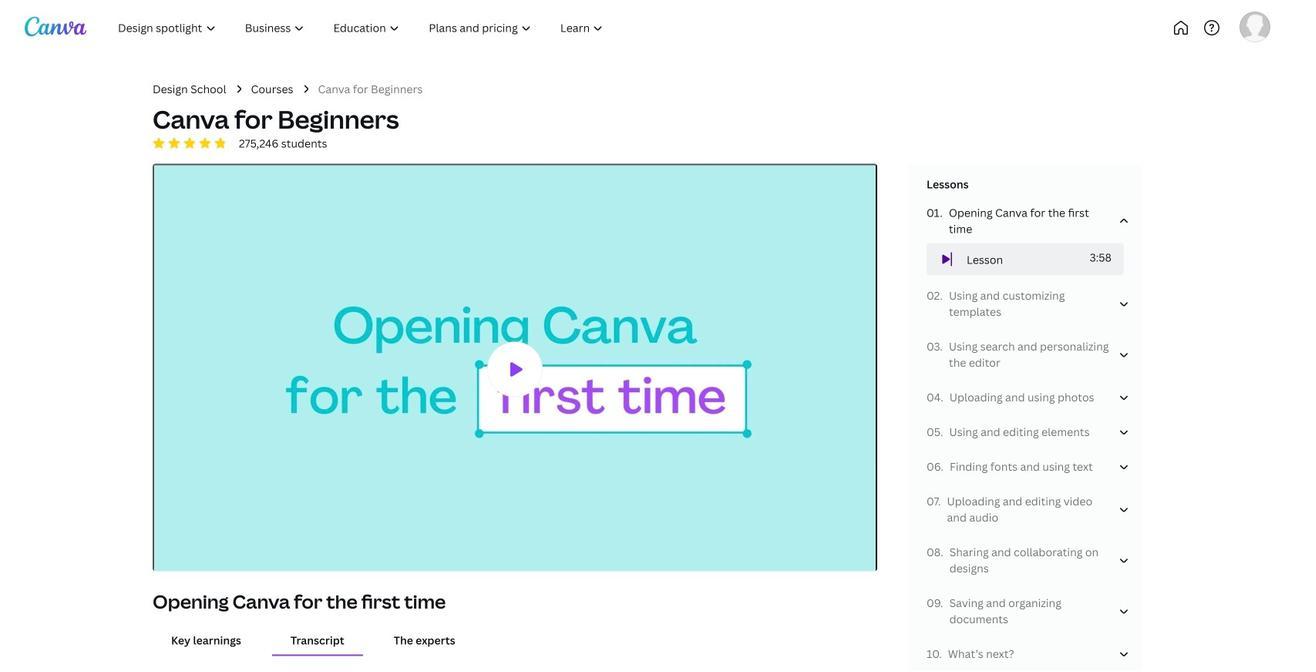 Task type: describe. For each thing, give the bounding box(es) containing it.
top level navigation element
[[105, 12, 669, 43]]



Task type: locate. For each thing, give the bounding box(es) containing it.
1.1 opening canva for the first time v2 image
[[154, 165, 876, 574]]



Task type: vqa. For each thing, say whether or not it's contained in the screenshot.
TOP LEVEL NAVIGATION Element
yes



